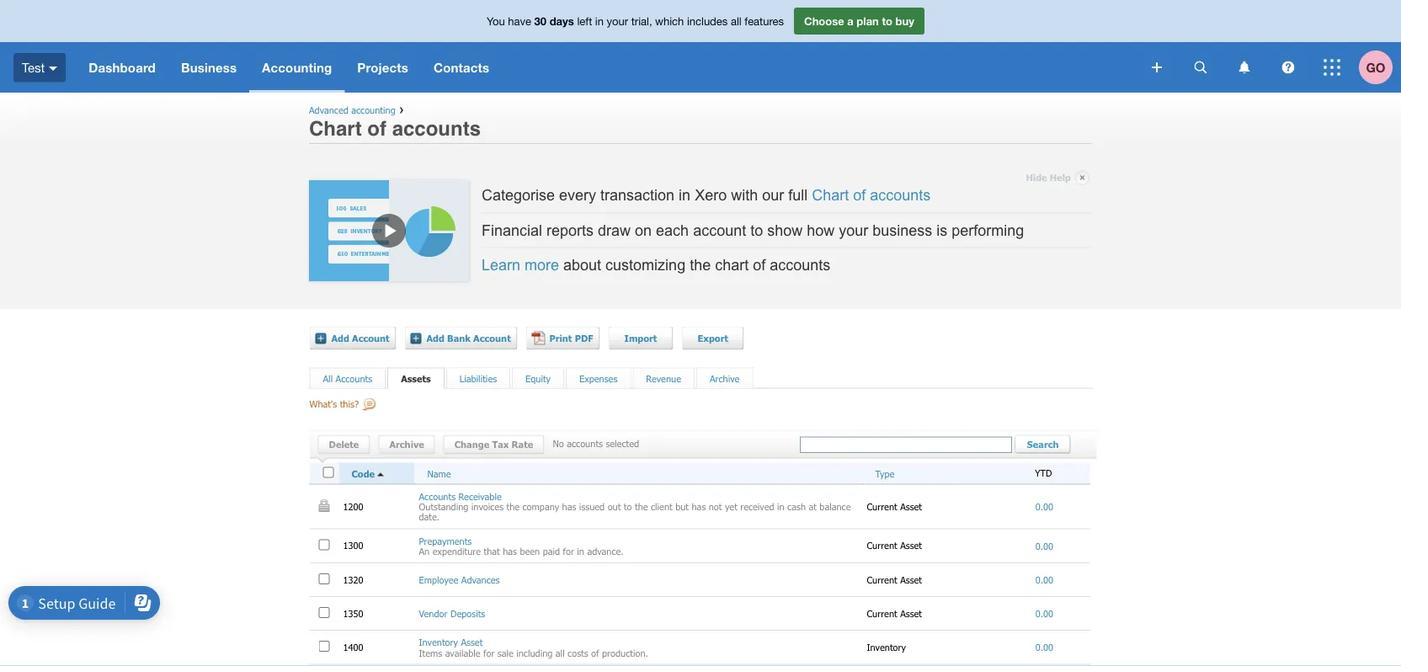 Task type: vqa. For each thing, say whether or not it's contained in the screenshot.
card
no



Task type: locate. For each thing, give the bounding box(es) containing it.
the for invoices
[[507, 501, 520, 513]]

account
[[693, 222, 746, 239]]

accounts up date.
[[419, 491, 456, 502]]

1 vertical spatial accounts
[[419, 491, 456, 502]]

5 0.00 from the top
[[1036, 642, 1054, 653]]

1 current from the top
[[867, 501, 897, 512]]

1 vertical spatial archive
[[389, 439, 424, 450]]

change tax rate link
[[443, 435, 544, 454]]

inventory inside inventory asset items available for sale including all costs of production.
[[419, 637, 458, 648]]

0 horizontal spatial account
[[352, 333, 390, 344]]

your left trial,
[[607, 14, 628, 27]]

0 horizontal spatial archive link
[[379, 435, 435, 454]]

0 vertical spatial accounts
[[336, 373, 372, 384]]

3 current from the top
[[867, 574, 897, 585]]

inventory asset link
[[419, 637, 483, 648]]

all left features
[[731, 14, 742, 27]]

1 horizontal spatial add
[[427, 333, 445, 344]]

employee advances
[[419, 574, 500, 585]]

for left sale
[[483, 647, 495, 658]]

plan
[[857, 14, 879, 27]]

add up all accounts
[[331, 333, 349, 344]]

0 horizontal spatial has
[[503, 546, 517, 557]]

1 horizontal spatial all
[[731, 14, 742, 27]]

2 0.00 from the top
[[1036, 540, 1054, 551]]

0 vertical spatial all
[[731, 14, 742, 27]]

archive
[[710, 373, 740, 384], [389, 439, 424, 450]]

has right that at the left
[[503, 546, 517, 557]]

revenue
[[646, 373, 681, 384]]

1 horizontal spatial inventory
[[867, 641, 909, 653]]

0 horizontal spatial to
[[624, 501, 632, 513]]

help
[[1050, 172, 1071, 183]]

0 horizontal spatial your
[[607, 14, 628, 27]]

archive link
[[710, 373, 740, 384], [379, 435, 435, 454]]

account up all accounts 'link'
[[352, 333, 390, 344]]

in inside 'banner'
[[595, 14, 604, 27]]

to inside accounts receivable outstanding invoices the company has issued out to the client but has not yet received in cash at balance date.
[[624, 501, 632, 513]]

2 current asset from the top
[[867, 540, 925, 551]]

has left issued
[[562, 501, 576, 513]]

vendor
[[419, 608, 448, 619]]

None checkbox
[[323, 467, 334, 478], [319, 539, 330, 550], [319, 573, 330, 584], [319, 641, 330, 652], [323, 467, 334, 478], [319, 539, 330, 550], [319, 573, 330, 584], [319, 641, 330, 652]]

None checkbox
[[319, 607, 330, 618]]

is
[[937, 222, 948, 239]]

3 0.00 link from the top
[[1036, 574, 1054, 585]]

current for 1350
[[867, 607, 897, 619]]

0 horizontal spatial the
[[507, 501, 520, 513]]

2 add from the left
[[427, 333, 445, 344]]

1 vertical spatial for
[[483, 647, 495, 658]]

customizing
[[606, 256, 686, 274]]

1 horizontal spatial for
[[563, 546, 574, 557]]

0.00 for prepayments an expenditure that has been paid for in advance.
[[1036, 540, 1054, 551]]

have
[[508, 14, 531, 27]]

1 add from the left
[[331, 333, 349, 344]]

add account link
[[309, 326, 396, 350]]

0.00 link for prepayments an expenditure that has been paid for in advance.
[[1036, 540, 1054, 551]]

delete link
[[318, 435, 370, 454]]

banner containing dashboard
[[0, 0, 1401, 93]]

1 vertical spatial to
[[750, 222, 763, 239]]

choose
[[804, 14, 844, 27]]

asset for 1350
[[900, 607, 922, 619]]

left
[[577, 14, 592, 27]]

all inside 'banner'
[[731, 14, 742, 27]]

date.
[[419, 511, 440, 523]]

to right 'out' on the left bottom
[[624, 501, 632, 513]]

all
[[731, 14, 742, 27], [556, 647, 565, 658]]

0 horizontal spatial svg image
[[49, 66, 57, 71]]

0 horizontal spatial chart
[[309, 117, 362, 140]]

chart of accounts link
[[812, 187, 931, 204]]

the
[[690, 256, 711, 274], [507, 501, 520, 513], [635, 501, 648, 513]]

0 vertical spatial chart
[[309, 117, 362, 140]]

import link
[[608, 326, 673, 350]]

1 horizontal spatial the
[[635, 501, 648, 513]]

1 horizontal spatial account
[[473, 333, 511, 344]]

0 horizontal spatial svg image
[[1152, 62, 1162, 72]]

accounting button
[[249, 42, 345, 93]]

reports
[[547, 222, 594, 239]]

assets
[[401, 373, 431, 384]]

1 vertical spatial archive link
[[379, 435, 435, 454]]

banner
[[0, 0, 1401, 93]]

performing
[[952, 222, 1024, 239]]

change
[[455, 439, 489, 450]]

3 current asset from the top
[[867, 574, 925, 585]]

0 horizontal spatial for
[[483, 647, 495, 658]]

asset for 1300
[[900, 540, 922, 551]]

1 current asset from the top
[[867, 501, 925, 512]]

current
[[867, 501, 897, 512], [867, 540, 897, 551], [867, 574, 897, 585], [867, 607, 897, 619]]

None text field
[[800, 437, 1012, 453]]

go
[[1366, 60, 1386, 75]]

hide help link
[[1026, 168, 1090, 187]]

0 horizontal spatial archive
[[389, 439, 424, 450]]

search
[[1027, 438, 1059, 450]]

name
[[427, 468, 451, 479]]

name link
[[427, 468, 451, 479]]

5 0.00 link from the top
[[1036, 642, 1054, 653]]

your
[[607, 14, 628, 27], [839, 222, 868, 239]]

1 horizontal spatial to
[[750, 222, 763, 239]]

receivable
[[459, 491, 502, 502]]

4 current from the top
[[867, 607, 897, 619]]

of right the chart
[[753, 256, 766, 274]]

0 horizontal spatial inventory
[[419, 637, 458, 648]]

the left client
[[635, 501, 648, 513]]

of inside inventory asset items available for sale including all costs of production.
[[591, 647, 599, 658]]

1320
[[343, 574, 366, 585]]

to left buy at the top right of the page
[[882, 14, 893, 27]]

of right costs
[[591, 647, 599, 658]]

accounts down ›
[[392, 117, 481, 140]]

2 horizontal spatial the
[[690, 256, 711, 274]]

what's
[[309, 398, 337, 410]]

paid
[[543, 546, 560, 557]]

for inside inventory asset items available for sale including all costs of production.
[[483, 647, 495, 658]]

archive link down export
[[710, 373, 740, 384]]

in left xero
[[679, 187, 691, 204]]

in right left
[[595, 14, 604, 27]]

4 0.00 from the top
[[1036, 608, 1054, 619]]

hide
[[1026, 172, 1047, 183]]

you
[[487, 14, 505, 27]]

chart right full
[[812, 187, 849, 204]]

chart
[[715, 256, 749, 274]]

in left advance.
[[577, 546, 584, 557]]

1 vertical spatial your
[[839, 222, 868, 239]]

inventory asset items available for sale including all costs of production.
[[419, 637, 648, 658]]

archive link up code link on the bottom left of page
[[379, 435, 435, 454]]

3 0.00 from the top
[[1036, 574, 1054, 585]]

chart
[[309, 117, 362, 140], [812, 187, 849, 204]]

vendor deposits
[[419, 608, 485, 619]]

inventory for inventory asset items available for sale including all costs of production.
[[419, 637, 458, 648]]

archive down export
[[710, 373, 740, 384]]

1 horizontal spatial chart
[[812, 187, 849, 204]]

0 vertical spatial to
[[882, 14, 893, 27]]

for right paid
[[563, 546, 574, 557]]

deposits
[[450, 608, 485, 619]]

of down accounting
[[367, 117, 387, 140]]

2 account from the left
[[473, 333, 511, 344]]

account
[[352, 333, 390, 344], [473, 333, 511, 344]]

account right 'bank'
[[473, 333, 511, 344]]

print pdf
[[550, 333, 593, 344]]

print
[[550, 333, 572, 344]]

all left costs
[[556, 647, 565, 658]]

has left not
[[692, 501, 706, 513]]

projects
[[357, 60, 408, 75]]

chart down the advanced
[[309, 117, 362, 140]]

4 current asset from the top
[[867, 607, 925, 619]]

issued
[[579, 501, 605, 513]]

costs
[[568, 647, 588, 658]]

a
[[847, 14, 854, 27]]

current asset for 1200
[[867, 501, 925, 512]]

no
[[553, 438, 564, 449]]

business
[[181, 60, 237, 75]]

financial reports draw on each account to show how your business is performing
[[482, 222, 1024, 239]]

2 vertical spatial to
[[624, 501, 632, 513]]

for inside prepayments an expenditure that has been paid for in advance.
[[563, 546, 574, 557]]

archive up code link on the bottom left of page
[[389, 439, 424, 450]]

current asset for 1300
[[867, 540, 925, 551]]

learn more link
[[482, 256, 559, 274]]

1 vertical spatial chart
[[812, 187, 849, 204]]

business button
[[168, 42, 249, 93]]

but
[[676, 501, 689, 513]]

draw
[[598, 222, 631, 239]]

navigation
[[76, 42, 1140, 93]]

features
[[745, 14, 784, 27]]

add
[[331, 333, 349, 344], [427, 333, 445, 344]]

accounts right all
[[336, 373, 372, 384]]

projects button
[[345, 42, 421, 93]]

the left the chart
[[690, 256, 711, 274]]

current asset
[[867, 501, 925, 512], [867, 540, 925, 551], [867, 574, 925, 585], [867, 607, 925, 619]]

1 0.00 from the top
[[1036, 501, 1054, 512]]

add for add account
[[331, 333, 349, 344]]

sale
[[498, 647, 514, 658]]

revenue link
[[646, 373, 681, 384]]

expenditure
[[433, 546, 481, 557]]

2 horizontal spatial to
[[882, 14, 893, 27]]

accounts inside accounts receivable outstanding invoices the company has issued out to the client but has not yet received in cash at balance date.
[[419, 491, 456, 502]]

our
[[762, 187, 784, 204]]

0 vertical spatial for
[[563, 546, 574, 557]]

your right how
[[839, 222, 868, 239]]

0 horizontal spatial add
[[331, 333, 349, 344]]

import
[[625, 333, 657, 344]]

to left show
[[750, 222, 763, 239]]

1 vertical spatial all
[[556, 647, 565, 658]]

in left cash
[[777, 501, 785, 513]]

svg image inside test popup button
[[49, 66, 57, 71]]

go button
[[1359, 42, 1401, 93]]

1 0.00 link from the top
[[1036, 501, 1054, 512]]

current for 1320
[[867, 574, 897, 585]]

add account
[[331, 333, 390, 344]]

1 horizontal spatial accounts
[[419, 491, 456, 502]]

2 horizontal spatial svg image
[[1324, 59, 1341, 76]]

all inside inventory asset items available for sale including all costs of production.
[[556, 647, 565, 658]]

1 horizontal spatial archive link
[[710, 373, 740, 384]]

svg image
[[1324, 59, 1341, 76], [1239, 61, 1250, 74], [49, 66, 57, 71]]

svg image
[[1195, 61, 1207, 74], [1282, 61, 1295, 74], [1152, 62, 1162, 72]]

2 0.00 link from the top
[[1036, 540, 1054, 551]]

available
[[445, 647, 481, 658]]

0 horizontal spatial all
[[556, 647, 565, 658]]

the right invoices
[[507, 501, 520, 513]]

1 horizontal spatial archive
[[710, 373, 740, 384]]

2 current from the top
[[867, 540, 897, 551]]

0 horizontal spatial accounts
[[336, 373, 372, 384]]

all accounts
[[323, 373, 372, 384]]

add left 'bank'
[[427, 333, 445, 344]]

code
[[352, 468, 375, 479]]

current for 1300
[[867, 540, 897, 551]]

advanced
[[309, 104, 348, 115]]



Task type: describe. For each thing, give the bounding box(es) containing it.
current asset for 1350
[[867, 607, 925, 619]]

rate
[[512, 439, 533, 450]]

cash
[[788, 501, 806, 513]]

of right full
[[853, 187, 866, 204]]

advance.
[[587, 546, 624, 557]]

test button
[[0, 42, 76, 93]]

an
[[419, 546, 430, 557]]

with
[[731, 187, 758, 204]]

1300
[[343, 540, 366, 551]]

which
[[655, 14, 684, 27]]

contacts button
[[421, 42, 502, 93]]

dashboard link
[[76, 42, 168, 93]]

0 vertical spatial archive
[[710, 373, 740, 384]]

all
[[323, 373, 333, 384]]

at
[[809, 501, 817, 513]]

on
[[635, 222, 652, 239]]

accounts inside advanced accounting › chart of accounts
[[392, 117, 481, 140]]

been
[[520, 546, 540, 557]]

asset inside inventory asset items available for sale including all costs of production.
[[461, 637, 483, 648]]

2 horizontal spatial has
[[692, 501, 706, 513]]

liabilities link
[[460, 373, 497, 384]]

items
[[419, 647, 442, 658]]

the for customizing
[[690, 256, 711, 274]]

asset for 1320
[[900, 574, 922, 585]]

choose a plan to buy
[[804, 14, 915, 27]]

company
[[523, 501, 559, 513]]

not
[[709, 501, 722, 513]]

out
[[608, 501, 621, 513]]

including
[[516, 647, 553, 658]]

0.00 for inventory asset items available for sale including all costs of production.
[[1036, 642, 1054, 653]]

contacts
[[434, 60, 489, 75]]

xero
[[695, 187, 727, 204]]

selected
[[606, 438, 639, 449]]

learn more about customizing the chart of accounts
[[482, 256, 831, 274]]

1 account from the left
[[352, 333, 390, 344]]

what's this?
[[309, 398, 359, 410]]

accounts up business
[[870, 187, 931, 204]]

in inside prepayments an expenditure that has been paid for in advance.
[[577, 546, 584, 557]]

4 0.00 link from the top
[[1036, 608, 1054, 619]]

0 vertical spatial your
[[607, 14, 628, 27]]

accounts right the no
[[567, 438, 603, 449]]

1 horizontal spatial svg image
[[1239, 61, 1250, 74]]

inventory for inventory
[[867, 641, 909, 653]]

invoices
[[471, 501, 504, 513]]

0.00 link for accounts receivable outstanding invoices the company has issued out to the client but has not yet received in cash at balance date.
[[1036, 501, 1054, 512]]

business
[[873, 222, 932, 239]]

›
[[399, 101, 404, 116]]

trial,
[[631, 14, 652, 27]]

categorise every transaction in xero with our full chart of accounts
[[482, 187, 931, 204]]

prepayments an expenditure that has been paid for in advance.
[[419, 535, 624, 557]]

full
[[788, 187, 808, 204]]

employee advances link
[[419, 574, 500, 585]]

balance
[[820, 501, 851, 513]]

chart inside advanced accounting › chart of accounts
[[309, 117, 362, 140]]

client
[[651, 501, 673, 513]]

tax
[[492, 439, 509, 450]]

1400
[[343, 641, 366, 653]]

no accounts selected
[[553, 438, 639, 449]]

bank
[[447, 333, 471, 344]]

equity
[[526, 373, 551, 384]]

employee
[[419, 574, 458, 585]]

0.00 for accounts receivable outstanding invoices the company has issued out to the client but has not yet received in cash at balance date.
[[1036, 501, 1054, 512]]

ytd
[[1035, 467, 1052, 479]]

expenses link
[[579, 373, 618, 384]]

expenses
[[579, 373, 618, 384]]

accounting
[[351, 104, 396, 115]]

1 horizontal spatial svg image
[[1195, 61, 1207, 74]]

hide help
[[1026, 172, 1071, 183]]

each
[[656, 222, 689, 239]]

export
[[698, 333, 728, 344]]

learn
[[482, 256, 520, 274]]

code link
[[352, 468, 411, 481]]

navigation containing dashboard
[[76, 42, 1140, 93]]

accounts receivable outstanding invoices the company has issued out to the client but has not yet received in cash at balance date.
[[419, 491, 851, 523]]

add for add bank account
[[427, 333, 445, 344]]

days
[[550, 14, 574, 27]]

prepayments link
[[419, 535, 472, 546]]

about
[[563, 256, 601, 274]]

every
[[559, 187, 596, 204]]

add bank account link
[[405, 326, 517, 350]]

vendor deposits link
[[419, 608, 485, 619]]

equity link
[[526, 373, 551, 384]]

2 horizontal spatial svg image
[[1282, 61, 1295, 74]]

asset for 1200
[[900, 501, 922, 512]]

1 horizontal spatial your
[[839, 222, 868, 239]]

of inside advanced accounting › chart of accounts
[[367, 117, 387, 140]]

change tax rate
[[455, 439, 533, 450]]

current for 1200
[[867, 501, 897, 512]]

that
[[484, 546, 500, 557]]

export link
[[682, 326, 744, 350]]

accounts down show
[[770, 256, 831, 274]]

categorise
[[482, 187, 555, 204]]

all accounts link
[[323, 373, 372, 384]]

in inside accounts receivable outstanding invoices the company has issued out to the client but has not yet received in cash at balance date.
[[777, 501, 785, 513]]

this?
[[340, 398, 359, 410]]

0 vertical spatial archive link
[[710, 373, 740, 384]]

buy
[[896, 14, 915, 27]]

type link
[[875, 468, 895, 479]]

assets link
[[401, 373, 431, 384]]

more
[[525, 256, 559, 274]]

transaction
[[601, 187, 675, 204]]

current asset for 1320
[[867, 574, 925, 585]]

add bank account
[[427, 333, 511, 344]]

yet
[[725, 501, 738, 513]]

test
[[22, 60, 45, 75]]

you cannot delete/archive system accounts. image
[[319, 499, 330, 512]]

0.00 link for inventory asset items available for sale including all costs of production.
[[1036, 642, 1054, 653]]

dashboard
[[89, 60, 156, 75]]

1200
[[343, 501, 366, 512]]

has inside prepayments an expenditure that has been paid for in advance.
[[503, 546, 517, 557]]

show
[[767, 222, 803, 239]]

1 horizontal spatial has
[[562, 501, 576, 513]]

type
[[875, 468, 895, 479]]



